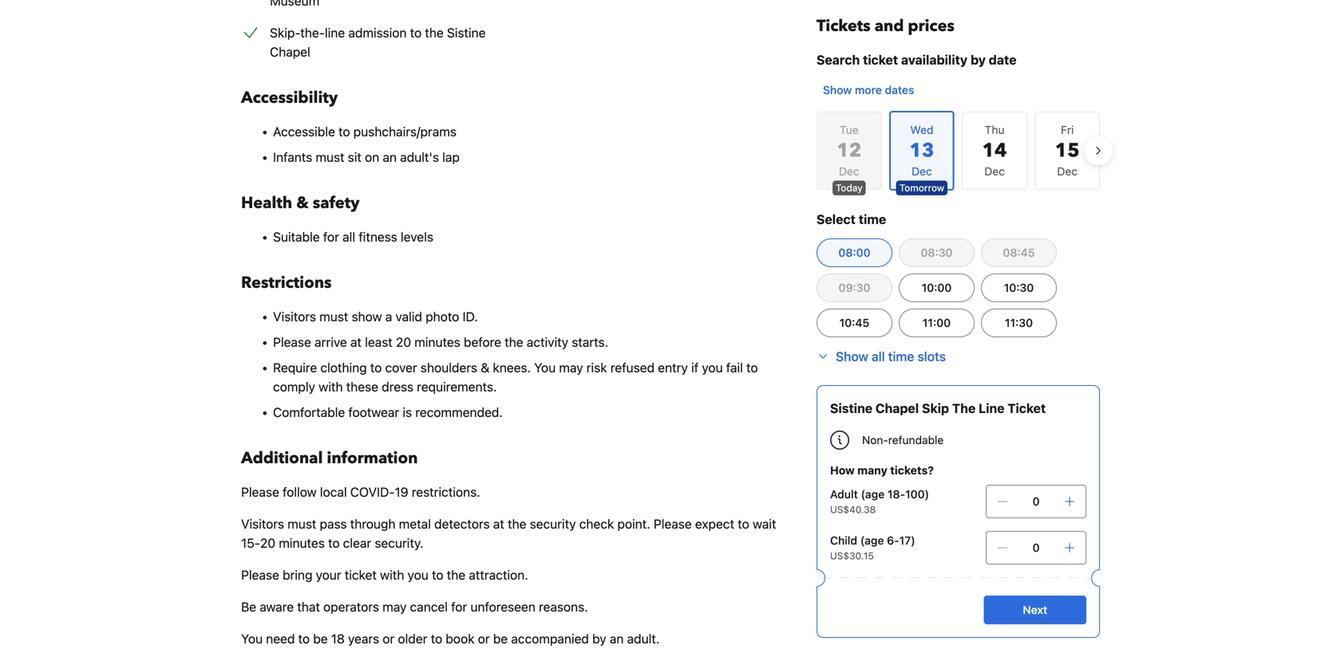 Task type: locate. For each thing, give the bounding box(es) containing it.
0 horizontal spatial all
[[343, 230, 355, 245]]

must up arrive
[[320, 309, 348, 325]]

1 horizontal spatial you
[[534, 361, 556, 376]]

2 vertical spatial must
[[288, 517, 316, 532]]

1 vertical spatial at
[[493, 517, 505, 532]]

chapel up non-refundable
[[876, 401, 919, 416]]

please for please arrive at least 20 minutes before the activity starts.
[[273, 335, 311, 350]]

please for please follow local covid-19 restrictions.
[[241, 485, 279, 500]]

(age left 6-
[[861, 535, 884, 548]]

10:30
[[1004, 281, 1034, 295]]

infants
[[273, 150, 312, 165]]

0 vertical spatial with
[[319, 380, 343, 395]]

show down search
[[823, 83, 852, 97]]

to left wait
[[738, 517, 750, 532]]

1 vertical spatial must
[[320, 309, 348, 325]]

sistine
[[447, 25, 486, 40], [830, 401, 873, 416]]

all left fitness
[[343, 230, 355, 245]]

1 be from the left
[[313, 632, 328, 647]]

please down 15-
[[241, 568, 279, 583]]

(age left "18-"
[[861, 488, 885, 501]]

you right if
[[702, 361, 723, 376]]

you
[[702, 361, 723, 376], [408, 568, 429, 583]]

restrictions
[[241, 272, 332, 294]]

time
[[859, 212, 886, 227], [888, 349, 915, 365]]

1 vertical spatial ticket
[[345, 568, 377, 583]]

additional
[[241, 448, 323, 470]]

0 horizontal spatial &
[[296, 192, 309, 214]]

0 vertical spatial sistine
[[447, 25, 486, 40]]

08:00
[[839, 246, 871, 260]]

3 dec from the left
[[1058, 165, 1078, 178]]

expect
[[695, 517, 735, 532]]

0
[[1033, 495, 1040, 509], [1033, 542, 1040, 555]]

to inside skip-the-line admission to the sistine chapel
[[410, 25, 422, 40]]

dec for 14
[[985, 165, 1005, 178]]

1 vertical spatial you
[[408, 568, 429, 583]]

1 vertical spatial &
[[481, 361, 490, 376]]

recommended.
[[415, 405, 503, 420]]

0 horizontal spatial chapel
[[270, 44, 310, 59]]

require clothing to cover shoulders & knees. you may risk refused entry if you fail to comply with these dress requirements.
[[273, 361, 758, 395]]

(age inside child (age 6-17) us$30.15
[[861, 535, 884, 548]]

follow
[[283, 485, 317, 500]]

risk
[[587, 361, 607, 376]]

you up be aware that operators may cancel for unforeseen reasons.
[[408, 568, 429, 583]]

search
[[817, 52, 860, 67]]

(age inside adult (age 18-100) us$40.38
[[861, 488, 885, 501]]

at right detectors
[[493, 517, 505, 532]]

or left older
[[383, 632, 395, 647]]

1 vertical spatial show
[[836, 349, 869, 365]]

1 vertical spatial minutes
[[279, 536, 325, 551]]

region
[[804, 105, 1113, 197]]

show
[[352, 309, 382, 325]]

0 horizontal spatial you
[[241, 632, 263, 647]]

non-
[[862, 434, 889, 447]]

with
[[319, 380, 343, 395], [380, 568, 404, 583]]

to up 'cancel'
[[432, 568, 444, 583]]

how many tickets?
[[830, 464, 934, 478]]

0 vertical spatial &
[[296, 192, 309, 214]]

0 vertical spatial (age
[[861, 488, 885, 501]]

dec down 14
[[985, 165, 1005, 178]]

for right 'cancel'
[[451, 600, 467, 615]]

you down activity
[[534, 361, 556, 376]]

0 vertical spatial must
[[316, 150, 345, 165]]

0 horizontal spatial be
[[313, 632, 328, 647]]

time left slots
[[888, 349, 915, 365]]

2 or from the left
[[478, 632, 490, 647]]

adult (age 18-100) us$40.38
[[830, 488, 929, 516]]

0 horizontal spatial with
[[319, 380, 343, 395]]

10:45
[[840, 317, 870, 330]]

1 horizontal spatial dec
[[985, 165, 1005, 178]]

0 vertical spatial minutes
[[415, 335, 461, 350]]

0 vertical spatial an
[[383, 150, 397, 165]]

1 horizontal spatial minutes
[[415, 335, 461, 350]]

dec down 15
[[1058, 165, 1078, 178]]

the
[[425, 25, 444, 40], [505, 335, 523, 350], [508, 517, 527, 532], [447, 568, 466, 583]]

all
[[343, 230, 355, 245], [872, 349, 885, 365]]

health & safety
[[241, 192, 360, 214]]

1 horizontal spatial sistine
[[830, 401, 873, 416]]

09:30
[[839, 281, 871, 295]]

must left pass
[[288, 517, 316, 532]]

15-
[[241, 536, 260, 551]]

1 dec from the left
[[839, 165, 860, 178]]

you inside 'require clothing to cover shoulders & knees. you may risk refused entry if you fail to comply with these dress requirements.'
[[702, 361, 723, 376]]

bring
[[283, 568, 313, 583]]

to
[[410, 25, 422, 40], [339, 124, 350, 139], [370, 361, 382, 376], [747, 361, 758, 376], [738, 517, 750, 532], [328, 536, 340, 551], [432, 568, 444, 583], [298, 632, 310, 647], [431, 632, 442, 647]]

08:30
[[921, 246, 953, 260]]

must left sit
[[316, 150, 345, 165]]

0 horizontal spatial at
[[351, 335, 362, 350]]

sistine inside skip-the-line admission to the sistine chapel
[[447, 25, 486, 40]]

the inside visitors must pass through metal detectors at the security check point. please expect to wait 15-20 minutes to clear security.
[[508, 517, 527, 532]]

sit
[[348, 150, 362, 165]]

minutes up bring
[[279, 536, 325, 551]]

1 horizontal spatial 20
[[396, 335, 411, 350]]

chapel
[[270, 44, 310, 59], [876, 401, 919, 416]]

or right book
[[478, 632, 490, 647]]

0 horizontal spatial or
[[383, 632, 395, 647]]

please up require
[[273, 335, 311, 350]]

be left 18
[[313, 632, 328, 647]]

to right admission at the left top of page
[[410, 25, 422, 40]]

1 horizontal spatial time
[[888, 349, 915, 365]]

&
[[296, 192, 309, 214], [481, 361, 490, 376]]

ticket right your at the left of page
[[345, 568, 377, 583]]

an left adult.
[[610, 632, 624, 647]]

with down 'clothing'
[[319, 380, 343, 395]]

to right need
[[298, 632, 310, 647]]

1 vertical spatial visitors
[[241, 517, 284, 532]]

0 for child (age 6-17)
[[1033, 542, 1040, 555]]

health
[[241, 192, 292, 214]]

clothing
[[321, 361, 367, 376]]

must for additional information
[[288, 517, 316, 532]]

0 horizontal spatial by
[[593, 632, 607, 647]]

us$30.15
[[830, 551, 874, 562]]

0 vertical spatial ticket
[[863, 52, 898, 67]]

0 vertical spatial visitors
[[273, 309, 316, 325]]

show all time slots button
[[817, 347, 946, 367]]

security
[[530, 517, 576, 532]]

these
[[346, 380, 378, 395]]

ticket up show more dates
[[863, 52, 898, 67]]

1 vertical spatial (age
[[861, 535, 884, 548]]

0 horizontal spatial may
[[383, 600, 407, 615]]

1 horizontal spatial all
[[872, 349, 885, 365]]

0 vertical spatial for
[[323, 230, 339, 245]]

1 vertical spatial may
[[383, 600, 407, 615]]

2 horizontal spatial dec
[[1058, 165, 1078, 178]]

dec inside fri 15 dec
[[1058, 165, 1078, 178]]

2 0 from the top
[[1033, 542, 1040, 555]]

an right on
[[383, 150, 397, 165]]

visitors up 15-
[[241, 517, 284, 532]]

all inside button
[[872, 349, 885, 365]]

0 horizontal spatial dec
[[839, 165, 860, 178]]

1 vertical spatial chapel
[[876, 401, 919, 416]]

by left 'date'
[[971, 52, 986, 67]]

be down unforeseen
[[493, 632, 508, 647]]

knees.
[[493, 361, 531, 376]]

0 vertical spatial by
[[971, 52, 986, 67]]

show more dates button
[[817, 76, 921, 105]]

activity
[[527, 335, 569, 350]]

must
[[316, 150, 345, 165], [320, 309, 348, 325], [288, 517, 316, 532]]

dec inside tue 12 dec today
[[839, 165, 860, 178]]

you left need
[[241, 632, 263, 647]]

08:45
[[1003, 246, 1035, 260]]

operators
[[323, 600, 379, 615]]

1 horizontal spatial or
[[478, 632, 490, 647]]

0 horizontal spatial 20
[[260, 536, 276, 551]]

with down security.
[[380, 568, 404, 583]]

0 vertical spatial 0
[[1033, 495, 1040, 509]]

0 vertical spatial chapel
[[270, 44, 310, 59]]

1 vertical spatial by
[[593, 632, 607, 647]]

line
[[325, 25, 345, 40]]

1 horizontal spatial at
[[493, 517, 505, 532]]

1 horizontal spatial you
[[702, 361, 723, 376]]

minutes
[[415, 335, 461, 350], [279, 536, 325, 551]]

please right point.
[[654, 517, 692, 532]]

visitors must show a valid photo id.
[[273, 309, 478, 325]]

for down safety in the top of the page
[[323, 230, 339, 245]]

the for to
[[447, 568, 466, 583]]

by left adult.
[[593, 632, 607, 647]]

be aware that operators may cancel for unforeseen reasons.
[[241, 600, 588, 615]]

1 horizontal spatial be
[[493, 632, 508, 647]]

visitors for visitors must show a valid photo id.
[[273, 309, 316, 325]]

1 horizontal spatial may
[[559, 361, 583, 376]]

0 horizontal spatial minutes
[[279, 536, 325, 551]]

20
[[396, 335, 411, 350], [260, 536, 276, 551]]

1 vertical spatial 0
[[1033, 542, 1040, 555]]

to up sit
[[339, 124, 350, 139]]

visitors inside visitors must pass through metal detectors at the security check point. please expect to wait 15-20 minutes to clear security.
[[241, 517, 284, 532]]

all left slots
[[872, 349, 885, 365]]

1 0 from the top
[[1033, 495, 1040, 509]]

date
[[989, 52, 1017, 67]]

1 vertical spatial for
[[451, 600, 467, 615]]

child (age 6-17) us$30.15
[[830, 535, 916, 562]]

must for accessibility
[[316, 150, 345, 165]]

time right select
[[859, 212, 886, 227]]

at
[[351, 335, 362, 350], [493, 517, 505, 532]]

& down the before
[[481, 361, 490, 376]]

1 vertical spatial sistine
[[830, 401, 873, 416]]

tue
[[840, 123, 859, 137]]

1 vertical spatial all
[[872, 349, 885, 365]]

0 horizontal spatial sistine
[[447, 25, 486, 40]]

infants must sit on an adult's lap
[[273, 150, 460, 165]]

& left safety in the top of the page
[[296, 192, 309, 214]]

0 horizontal spatial you
[[408, 568, 429, 583]]

may down please bring your ticket with you to the attraction.
[[383, 600, 407, 615]]

0 horizontal spatial an
[[383, 150, 397, 165]]

0 vertical spatial show
[[823, 83, 852, 97]]

0 vertical spatial you
[[702, 361, 723, 376]]

must inside visitors must pass through metal detectors at the security check point. please expect to wait 15-20 minutes to clear security.
[[288, 517, 316, 532]]

local
[[320, 485, 347, 500]]

0 vertical spatial you
[[534, 361, 556, 376]]

1 vertical spatial 20
[[260, 536, 276, 551]]

the up 'cancel'
[[447, 568, 466, 583]]

please
[[273, 335, 311, 350], [241, 485, 279, 500], [654, 517, 692, 532], [241, 568, 279, 583]]

today
[[836, 182, 863, 194]]

1 horizontal spatial &
[[481, 361, 490, 376]]

20 right least
[[396, 335, 411, 350]]

metal
[[399, 517, 431, 532]]

accessibility
[[241, 87, 338, 109]]

0 vertical spatial time
[[859, 212, 886, 227]]

minutes down "photo" in the left of the page
[[415, 335, 461, 350]]

show down 10:45
[[836, 349, 869, 365]]

visitors down 'restrictions'
[[273, 309, 316, 325]]

you
[[534, 361, 556, 376], [241, 632, 263, 647]]

slots
[[918, 349, 946, 365]]

1 horizontal spatial by
[[971, 52, 986, 67]]

through
[[350, 517, 396, 532]]

adult
[[830, 488, 858, 501]]

0 vertical spatial may
[[559, 361, 583, 376]]

20 up aware
[[260, 536, 276, 551]]

the right admission at the left top of page
[[425, 25, 444, 40]]

many
[[858, 464, 888, 478]]

to right fail
[[747, 361, 758, 376]]

dec for 12
[[839, 165, 860, 178]]

visitors must pass through metal detectors at the security check point. please expect to wait 15-20 minutes to clear security.
[[241, 517, 776, 551]]

refundable
[[889, 434, 944, 447]]

dec inside thu 14 dec
[[985, 165, 1005, 178]]

chapel down skip-
[[270, 44, 310, 59]]

please arrive at least 20 minutes before the activity starts.
[[273, 335, 609, 350]]

years
[[348, 632, 379, 647]]

0 vertical spatial 20
[[396, 335, 411, 350]]

the up 'knees.'
[[505, 335, 523, 350]]

visitors
[[273, 309, 316, 325], [241, 517, 284, 532]]

0 horizontal spatial ticket
[[345, 568, 377, 583]]

2 dec from the left
[[985, 165, 1005, 178]]

please left follow
[[241, 485, 279, 500]]

the left security
[[508, 517, 527, 532]]

1 horizontal spatial an
[[610, 632, 624, 647]]

information
[[327, 448, 418, 470]]

at left least
[[351, 335, 362, 350]]

time inside button
[[888, 349, 915, 365]]

1 horizontal spatial chapel
[[876, 401, 919, 416]]

thu
[[985, 123, 1005, 137]]

dec up today
[[839, 165, 860, 178]]

may left risk
[[559, 361, 583, 376]]

fitness
[[359, 230, 397, 245]]

1 vertical spatial with
[[380, 568, 404, 583]]

1 horizontal spatial ticket
[[863, 52, 898, 67]]

1 vertical spatial time
[[888, 349, 915, 365]]



Task type: vqa. For each thing, say whether or not it's contained in the screenshot.
the bottom reviews)
no



Task type: describe. For each thing, give the bounding box(es) containing it.
14
[[983, 138, 1007, 164]]

line
[[979, 401, 1005, 416]]

more
[[855, 83, 882, 97]]

next button
[[984, 596, 1087, 625]]

that
[[297, 600, 320, 615]]

require
[[273, 361, 317, 376]]

0 vertical spatial at
[[351, 335, 362, 350]]

you need to be 18 years or older to book or be accompanied by an adult.
[[241, 632, 660, 647]]

clear
[[343, 536, 371, 551]]

skip-the-line admission to the sistine chapel
[[270, 25, 486, 59]]

1 horizontal spatial with
[[380, 568, 404, 583]]

thu 14 dec
[[983, 123, 1007, 178]]

how
[[830, 464, 855, 478]]

at inside visitors must pass through metal detectors at the security check point. please expect to wait 15-20 minutes to clear security.
[[493, 517, 505, 532]]

valid
[[396, 309, 422, 325]]

you inside 'require clothing to cover shoulders & knees. you may risk refused entry if you fail to comply with these dress requirements.'
[[534, 361, 556, 376]]

dec for 15
[[1058, 165, 1078, 178]]

accessible to pushchairs/prams
[[273, 124, 457, 139]]

aware
[[260, 600, 294, 615]]

comply
[[273, 380, 315, 395]]

skip-
[[270, 25, 300, 40]]

please inside visitors must pass through metal detectors at the security check point. please expect to wait 15-20 minutes to clear security.
[[654, 517, 692, 532]]

skip
[[922, 401, 949, 416]]

0 vertical spatial all
[[343, 230, 355, 245]]

to up these
[[370, 361, 382, 376]]

region containing 12
[[804, 105, 1113, 197]]

18-
[[888, 488, 906, 501]]

show more dates
[[823, 83, 915, 97]]

19
[[395, 485, 408, 500]]

1 horizontal spatial for
[[451, 600, 467, 615]]

wait
[[753, 517, 776, 532]]

tickets and prices
[[817, 15, 955, 37]]

detectors
[[434, 517, 490, 532]]

the-
[[300, 25, 325, 40]]

dress
[[382, 380, 414, 395]]

0 horizontal spatial time
[[859, 212, 886, 227]]

6-
[[887, 535, 900, 548]]

tickets?
[[891, 464, 934, 478]]

17)
[[900, 535, 916, 548]]

11:30
[[1005, 317, 1033, 330]]

admission
[[348, 25, 407, 40]]

comfortable
[[273, 405, 345, 420]]

with inside 'require clothing to cover shoulders & knees. you may risk refused entry if you fail to comply with these dress requirements.'
[[319, 380, 343, 395]]

next
[[1023, 604, 1048, 617]]

1 or from the left
[[383, 632, 395, 647]]

0 horizontal spatial for
[[323, 230, 339, 245]]

please for please bring your ticket with you to the attraction.
[[241, 568, 279, 583]]

to down pass
[[328, 536, 340, 551]]

safety
[[313, 192, 360, 214]]

non-refundable
[[862, 434, 944, 447]]

attraction.
[[469, 568, 528, 583]]

please bring your ticket with you to the attraction.
[[241, 568, 528, 583]]

show for show all time slots
[[836, 349, 869, 365]]

before
[[464, 335, 501, 350]]

(age for adult
[[861, 488, 885, 501]]

point.
[[618, 517, 650, 532]]

minutes inside visitors must pass through metal detectors at the security check point. please expect to wait 15-20 minutes to clear security.
[[279, 536, 325, 551]]

show for show more dates
[[823, 83, 852, 97]]

the for at
[[508, 517, 527, 532]]

child
[[830, 535, 858, 548]]

select time
[[817, 212, 886, 227]]

is
[[403, 405, 412, 420]]

requirements.
[[417, 380, 497, 395]]

tickets
[[817, 15, 871, 37]]

the
[[952, 401, 976, 416]]

20 inside visitors must pass through metal detectors at the security check point. please expect to wait 15-20 minutes to clear security.
[[260, 536, 276, 551]]

2 be from the left
[[493, 632, 508, 647]]

adult.
[[627, 632, 660, 647]]

additional information
[[241, 448, 418, 470]]

15
[[1055, 138, 1080, 164]]

check
[[579, 517, 614, 532]]

us$40.38
[[830, 505, 876, 516]]

availability
[[901, 52, 968, 67]]

& inside 'require clothing to cover shoulders & knees. you may risk refused entry if you fail to comply with these dress requirements.'
[[481, 361, 490, 376]]

ticket
[[1008, 401, 1046, 416]]

chapel inside skip-the-line admission to the sistine chapel
[[270, 44, 310, 59]]

visitors for visitors must pass through metal detectors at the security check point. please expect to wait 15-20 minutes to clear security.
[[241, 517, 284, 532]]

cover
[[385, 361, 417, 376]]

1 vertical spatial an
[[610, 632, 624, 647]]

fri
[[1061, 123, 1074, 137]]

adult's
[[400, 150, 439, 165]]

fri 15 dec
[[1055, 123, 1080, 178]]

levels
[[401, 230, 434, 245]]

the for before
[[505, 335, 523, 350]]

tue 12 dec today
[[836, 123, 863, 194]]

older
[[398, 632, 428, 647]]

a
[[386, 309, 392, 325]]

refused
[[611, 361, 655, 376]]

1 vertical spatial you
[[241, 632, 263, 647]]

100)
[[906, 488, 929, 501]]

10:00
[[922, 281, 952, 295]]

photo
[[426, 309, 459, 325]]

(age for child
[[861, 535, 884, 548]]

show all time slots
[[836, 349, 946, 365]]

id.
[[463, 309, 478, 325]]

18
[[331, 632, 345, 647]]

accessible
[[273, 124, 335, 139]]

12
[[837, 138, 862, 164]]

11:00
[[923, 317, 951, 330]]

to left book
[[431, 632, 442, 647]]

0 for adult (age 18-100)
[[1033, 495, 1040, 509]]

may inside 'require clothing to cover shoulders & knees. you may risk refused entry if you fail to comply with these dress requirements.'
[[559, 361, 583, 376]]

dates
[[885, 83, 915, 97]]

entry
[[658, 361, 688, 376]]

be
[[241, 600, 256, 615]]

the inside skip-the-line admission to the sistine chapel
[[425, 25, 444, 40]]



